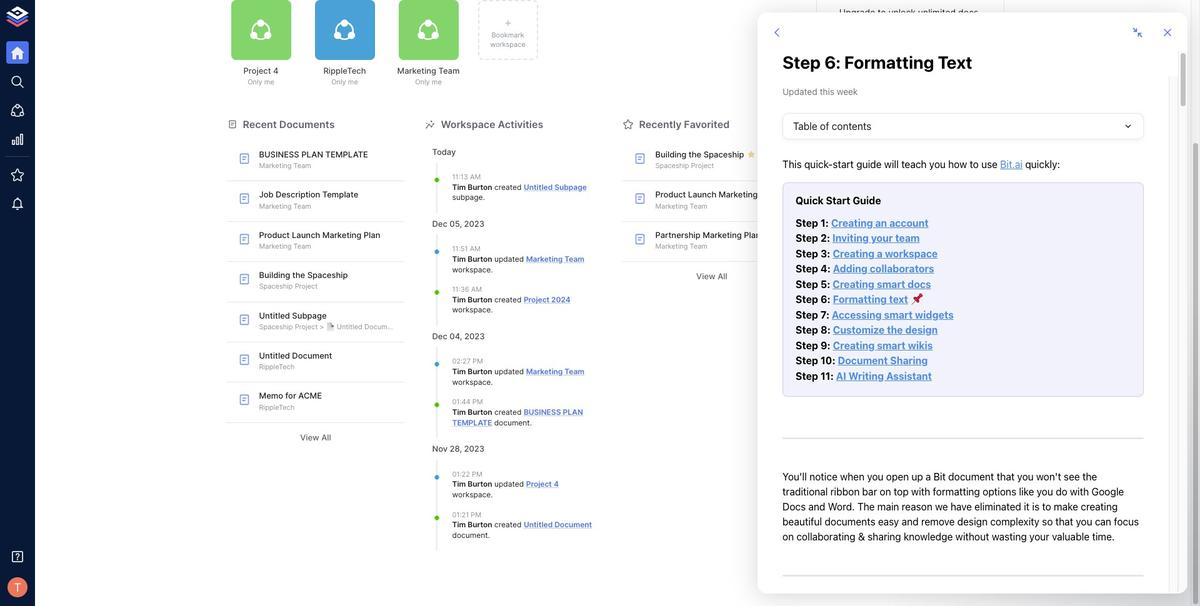 Task type: describe. For each thing, give the bounding box(es) containing it.
workspace for project 2024
[[452, 265, 491, 274]]

project down building the spaceship
[[691, 161, 714, 170]]

05,
[[450, 219, 462, 229]]

team inside partnership marketing plan marketing team
[[690, 242, 708, 251]]

untitled inside untitled document rippletech
[[259, 351, 290, 361]]

project inside 01:22 pm tim burton updated project 4 workspace .
[[526, 480, 552, 489]]

team inside marketing team only me
[[439, 66, 460, 76]]

burton for 01:22 pm tim burton updated project 4 workspace .
[[468, 480, 492, 489]]

upgrade to unlock unlimited docs.
[[840, 7, 981, 18]]

upgrade
[[840, 7, 876, 18]]

description
[[276, 190, 320, 200]]

business for business plan template
[[524, 408, 561, 417]]

burton for 02:27 pm tim burton updated marketing team workspace .
[[468, 367, 492, 376]]

2023 for dec 04, 2023
[[464, 332, 485, 342]]

memo for acme rippletech
[[259, 391, 322, 412]]

11:13
[[452, 173, 468, 181]]

spaceship for building the spaceship
[[704, 149, 744, 159]]

updated for untitled document
[[495, 480, 524, 489]]

unlock
[[933, 53, 959, 63]]

building the spaceship
[[656, 149, 744, 159]]

01:21
[[452, 511, 469, 519]]

. for 11:36 am tim burton created project 2024 workspace .
[[491, 305, 493, 315]]

building the spaceship spaceship project
[[259, 270, 348, 291]]

document .
[[492, 418, 532, 427]]

2023 for nov 28, 2023
[[464, 444, 485, 454]]

subpage inside untitled subpage spaceship project > 📄 untitled document
[[292, 311, 327, 321]]

11:36 am tim burton created project 2024 workspace .
[[452, 285, 571, 315]]

pm for project
[[472, 470, 482, 479]]

workspace activities
[[441, 118, 543, 130]]

4 inside project 4 only me
[[273, 66, 279, 76]]

11:51
[[452, 245, 468, 253]]

. for 11:51 am tim burton updated marketing team workspace .
[[491, 265, 493, 274]]

the for building the spaceship spaceship project
[[292, 270, 305, 280]]

product for product launch marketing plan
[[656, 190, 686, 200]]

rippletech inside untitled document rippletech
[[259, 363, 295, 372]]

view for the left view all button
[[300, 433, 319, 443]]

template
[[323, 190, 359, 200]]

created for untitled subpage
[[495, 182, 522, 192]]

project 4 only me
[[244, 66, 279, 86]]

dec for dec 04, 2023
[[432, 332, 448, 342]]

tim for 11:13 am tim burton created untitled subpage subpage .
[[452, 182, 466, 192]]

view all for the left view all button
[[300, 433, 331, 443]]

nov 28, 2023
[[432, 444, 485, 454]]

tim for 11:51 am tim burton updated marketing team workspace .
[[452, 254, 466, 264]]

0 vertical spatial rippletech
[[324, 66, 366, 76]]

tim for 01:22 pm tim burton updated project 4 workspace .
[[452, 480, 466, 489]]

the for building the spaceship
[[689, 149, 702, 159]]

workspace inside button
[[490, 40, 526, 49]]

document inside 01:21 pm tim burton created untitled document document .
[[555, 520, 592, 530]]

unlock
[[889, 7, 916, 18]]

1 horizontal spatial view all button
[[623, 267, 801, 286]]

recent
[[243, 118, 277, 130]]

01:44
[[452, 398, 471, 407]]

launch for product launch marketing plan marketing team
[[292, 230, 320, 240]]

pm for marketing
[[473, 357, 483, 366]]

>
[[320, 323, 324, 331]]

all for the left view all button
[[322, 433, 331, 443]]

team inside the job description template marketing team
[[294, 202, 311, 210]]

dec 04, 2023
[[432, 332, 485, 342]]

spaceship for building the spaceship spaceship project
[[307, 270, 348, 280]]

tim burton created
[[452, 408, 524, 417]]

activities
[[498, 118, 543, 130]]

today
[[432, 147, 456, 157]]

plan for business plan template marketing team
[[301, 149, 323, 159]]

created for project 2024
[[495, 295, 522, 304]]

tim for 11:36 am tim burton created project 2024 workspace .
[[452, 295, 466, 304]]

11:36
[[452, 285, 469, 294]]

subpage inside 11:13 am tim burton created untitled subpage subpage .
[[555, 182, 587, 192]]

untitled inside 01:21 pm tim burton created untitled document document .
[[524, 520, 553, 530]]

5 tim from the top
[[452, 408, 466, 417]]

marketing team link for business plan template
[[526, 367, 585, 376]]

project inside project 4 only me
[[244, 66, 271, 76]]

marketing team only me
[[397, 66, 460, 86]]

job
[[259, 190, 274, 200]]

marketing team link for project 2024
[[526, 254, 585, 264]]

1 horizontal spatial document
[[494, 418, 530, 427]]

. for 11:13 am tim burton created untitled subpage subpage .
[[483, 193, 485, 202]]

bookmark
[[492, 30, 524, 39]]

project 4 link
[[526, 480, 559, 489]]

tim for 01:21 pm tim burton created untitled document document .
[[452, 520, 466, 530]]

am for marketing
[[470, 245, 481, 253]]

product launch marketing plan marketing team
[[259, 230, 380, 251]]

02:27 pm tim burton updated marketing team workspace .
[[452, 357, 585, 387]]

partnership marketing plan marketing team
[[656, 230, 761, 251]]

2 help image from the top
[[816, 200, 1004, 249]]

3 help image from the top
[[816, 263, 1004, 312]]

subpage
[[452, 193, 483, 202]]

business for business plan template marketing team
[[259, 149, 299, 159]]

unlimited
[[918, 7, 956, 18]]

document inside untitled document rippletech
[[292, 351, 332, 361]]

11:13 am tim burton created untitled subpage subpage .
[[452, 173, 587, 202]]

bookmark workspace
[[490, 30, 526, 49]]

docs.
[[959, 7, 981, 18]]

workspace
[[441, 118, 496, 130]]

team inside 11:51 am tim burton updated marketing team workspace .
[[565, 254, 585, 264]]

t button
[[4, 574, 31, 601]]

recent documents
[[243, 118, 335, 130]]

all for rightmost view all button
[[718, 271, 728, 281]]

01:44 pm
[[452, 398, 483, 407]]

view all for rightmost view all button
[[697, 271, 728, 281]]

1 help image from the top
[[816, 137, 1004, 186]]

. for 01:22 pm tim burton updated project 4 workspace .
[[491, 490, 493, 499]]

. for 02:27 pm tim burton updated marketing team workspace .
[[491, 377, 493, 387]]

favorited
[[684, 118, 730, 130]]

unlock more?
[[933, 53, 986, 63]]

me for project
[[264, 78, 274, 86]]

marketing inside marketing team only me
[[397, 66, 436, 76]]

view for rightmost view all button
[[697, 271, 716, 281]]

more?
[[962, 53, 986, 63]]

5 burton from the top
[[468, 408, 492, 417]]

workspace for untitled document
[[452, 490, 491, 499]]



Task type: vqa. For each thing, say whether or not it's contained in the screenshot.


Task type: locate. For each thing, give the bounding box(es) containing it.
me inside rippletech only me
[[348, 78, 358, 86]]

1 vertical spatial template
[[452, 418, 492, 427]]

all down "acme"
[[322, 433, 331, 443]]

marketing inside the job description template marketing team
[[259, 202, 292, 210]]

1 burton from the top
[[468, 182, 492, 192]]

2 vertical spatial 2023
[[464, 444, 485, 454]]

2023 right the 05,
[[464, 219, 485, 229]]

3 tim from the top
[[452, 295, 466, 304]]

document down >
[[292, 351, 332, 361]]

spaceship project
[[656, 161, 714, 170]]

template
[[325, 149, 368, 159], [452, 418, 492, 427]]

tim down '02:27'
[[452, 367, 466, 376]]

template for business plan template marketing team
[[325, 149, 368, 159]]

marketing team link up business plan template link on the left bottom of page
[[526, 367, 585, 376]]

4 tim from the top
[[452, 367, 466, 376]]

building inside building the spaceship spaceship project
[[259, 270, 290, 280]]

burton down 11:36 at the left top of the page
[[468, 295, 492, 304]]

team
[[439, 66, 460, 76], [294, 161, 311, 170], [294, 202, 311, 210], [690, 202, 708, 210], [294, 242, 311, 251], [690, 242, 708, 251], [565, 254, 585, 264], [565, 367, 585, 376]]

0 horizontal spatial view all button
[[227, 428, 405, 447]]

am right 11:51
[[470, 245, 481, 253]]

rippletech
[[324, 66, 366, 76], [259, 363, 295, 372], [259, 403, 295, 412]]

updated inside 01:22 pm tim burton updated project 4 workspace .
[[495, 480, 524, 489]]

dec
[[432, 219, 448, 229], [432, 332, 448, 342]]

1 vertical spatial 2023
[[464, 332, 485, 342]]

untitled subpage link
[[524, 182, 587, 192]]

building down product launch marketing plan marketing team
[[259, 270, 290, 280]]

am for project
[[471, 285, 482, 294]]

2023 for dec 05, 2023
[[464, 219, 485, 229]]

updated left project 4 link
[[495, 480, 524, 489]]

0 vertical spatial dec
[[432, 219, 448, 229]]

nov
[[432, 444, 448, 454]]

plan inside business plan template
[[563, 408, 583, 417]]

dec for dec 05, 2023
[[432, 219, 448, 229]]

1 vertical spatial view
[[300, 433, 319, 443]]

4 burton from the top
[[468, 367, 492, 376]]

2 vertical spatial am
[[471, 285, 482, 294]]

the
[[689, 149, 702, 159], [292, 270, 305, 280]]

pm right 01:21
[[471, 511, 482, 519]]

0 vertical spatial template
[[325, 149, 368, 159]]

1 vertical spatial view all
[[300, 433, 331, 443]]

0 horizontal spatial 4
[[273, 66, 279, 76]]

tim inside 11:13 am tim burton created untitled subpage subpage .
[[452, 182, 466, 192]]

3 updated from the top
[[495, 480, 524, 489]]

only inside marketing team only me
[[415, 78, 430, 86]]

3 2023 from the top
[[464, 444, 485, 454]]

burton down 01:21
[[468, 520, 492, 530]]

1 vertical spatial subpage
[[292, 311, 327, 321]]

project inside 11:36 am tim burton created project 2024 workspace .
[[524, 295, 550, 304]]

2 horizontal spatial me
[[432, 78, 442, 86]]

me
[[264, 78, 274, 86], [348, 78, 358, 86], [432, 78, 442, 86]]

bookmark workspace button
[[478, 0, 538, 60]]

project up 01:21 pm tim burton created untitled document document .
[[526, 480, 552, 489]]

burton down 01:44 pm
[[468, 408, 492, 417]]

for
[[285, 391, 296, 401]]

0 horizontal spatial document
[[292, 351, 332, 361]]

2 vertical spatial rippletech
[[259, 403, 295, 412]]

document inside untitled subpage spaceship project > 📄 untitled document
[[365, 323, 398, 331]]

am inside 11:51 am tim burton updated marketing team workspace .
[[470, 245, 481, 253]]

created up document . in the left of the page
[[495, 408, 522, 417]]

burton inside 01:22 pm tim burton updated project 4 workspace .
[[468, 480, 492, 489]]

plan for product launch marketing plan marketing team
[[364, 230, 380, 240]]

workspace down bookmark
[[490, 40, 526, 49]]

0 horizontal spatial view all
[[300, 433, 331, 443]]

7 burton from the top
[[468, 520, 492, 530]]

untitled document rippletech
[[259, 351, 332, 372]]

1 vertical spatial 4
[[554, 480, 559, 489]]

untitled inside 11:13 am tim burton created untitled subpage subpage .
[[524, 182, 553, 192]]

2 updated from the top
[[495, 367, 524, 376]]

pm right 01:22
[[472, 470, 482, 479]]

0 horizontal spatial only
[[248, 78, 262, 86]]

am inside 11:36 am tim burton created project 2024 workspace .
[[471, 285, 482, 294]]

1 vertical spatial rippletech
[[259, 363, 295, 372]]

am inside 11:13 am tim burton created untitled subpage subpage .
[[470, 173, 481, 181]]

1 horizontal spatial subpage
[[555, 182, 587, 192]]

document inside 01:21 pm tim burton created untitled document document .
[[452, 531, 488, 540]]

0 horizontal spatial product
[[259, 230, 290, 240]]

template inside business plan template
[[452, 418, 492, 427]]

updated for business plan template
[[495, 367, 524, 376]]

burton for 11:13 am tim burton created untitled subpage subpage .
[[468, 182, 492, 192]]

document down 01:21
[[452, 531, 488, 540]]

1 vertical spatial all
[[322, 433, 331, 443]]

marketing team link up 2024
[[526, 254, 585, 264]]

0 horizontal spatial building
[[259, 270, 290, 280]]

1 vertical spatial launch
[[292, 230, 320, 240]]

unlock more? button
[[926, 49, 989, 68]]

tim
[[452, 182, 466, 192], [452, 254, 466, 264], [452, 295, 466, 304], [452, 367, 466, 376], [452, 408, 466, 417], [452, 480, 466, 489], [452, 520, 466, 530]]

to
[[878, 7, 886, 18]]

0 horizontal spatial plan
[[301, 149, 323, 159]]

2024
[[552, 295, 571, 304]]

28,
[[450, 444, 462, 454]]

burton down '02:27'
[[468, 367, 492, 376]]

workspace inside 02:27 pm tim burton updated marketing team workspace .
[[452, 377, 491, 387]]

view
[[697, 271, 716, 281], [300, 433, 319, 443]]

workspace down 01:22
[[452, 490, 491, 499]]

7 tim from the top
[[452, 520, 466, 530]]

burton down 01:22
[[468, 480, 492, 489]]

document
[[494, 418, 530, 427], [452, 531, 488, 540]]

0 horizontal spatial document
[[452, 531, 488, 540]]

business inside business plan template
[[524, 408, 561, 417]]

marketing inside 02:27 pm tim burton updated marketing team workspace .
[[526, 367, 563, 376]]

3 only from the left
[[415, 78, 430, 86]]

0 vertical spatial document
[[365, 323, 398, 331]]

2 burton from the top
[[468, 254, 492, 264]]

1 horizontal spatial all
[[718, 271, 728, 281]]

2023 right 28,
[[464, 444, 485, 454]]

tim down 11:51
[[452, 254, 466, 264]]

partnership
[[656, 230, 701, 240]]

burton for 11:36 am tim burton created project 2024 workspace .
[[468, 295, 492, 304]]

am right 11:36 at the left top of the page
[[471, 285, 482, 294]]

tim inside 11:51 am tim burton updated marketing team workspace .
[[452, 254, 466, 264]]

workspace up 11:36 at the left top of the page
[[452, 265, 491, 274]]

pm for untitled
[[471, 511, 482, 519]]

template down tim burton created
[[452, 418, 492, 427]]

dec 05, 2023
[[432, 219, 485, 229]]

0 horizontal spatial launch
[[292, 230, 320, 240]]

business plan template
[[452, 408, 583, 427]]

. inside 01:21 pm tim burton created untitled document document .
[[488, 531, 490, 540]]

job description template marketing team
[[259, 190, 359, 210]]

marketing team link
[[526, 254, 585, 264], [526, 367, 585, 376]]

the down product launch marketing plan marketing team
[[292, 270, 305, 280]]

burton
[[468, 182, 492, 192], [468, 254, 492, 264], [468, 295, 492, 304], [468, 367, 492, 376], [468, 408, 492, 417], [468, 480, 492, 489], [468, 520, 492, 530]]

burton inside 01:21 pm tim burton created untitled document document .
[[468, 520, 492, 530]]

document down tim burton created
[[494, 418, 530, 427]]

created inside 01:21 pm tim burton created untitled document document .
[[495, 520, 522, 530]]

1 horizontal spatial document
[[365, 323, 398, 331]]

tim inside 11:36 am tim burton created project 2024 workspace .
[[452, 295, 466, 304]]

tim inside 01:21 pm tim burton created untitled document document .
[[452, 520, 466, 530]]

dec left 04,
[[432, 332, 448, 342]]

1 me from the left
[[264, 78, 274, 86]]

0 vertical spatial subpage
[[555, 182, 587, 192]]

documents
[[279, 118, 335, 130]]

recently favorited
[[639, 118, 730, 130]]

0 vertical spatial product
[[656, 190, 686, 200]]

0 horizontal spatial template
[[325, 149, 368, 159]]

project inside untitled subpage spaceship project > 📄 untitled document
[[295, 323, 318, 331]]

1 horizontal spatial business
[[524, 408, 561, 417]]

0 vertical spatial 2023
[[464, 219, 485, 229]]

rippletech only me
[[324, 66, 366, 86]]

1 horizontal spatial plan
[[563, 408, 583, 417]]

business down recent documents
[[259, 149, 299, 159]]

building up the spaceship project
[[656, 149, 687, 159]]

1 horizontal spatial product
[[656, 190, 686, 200]]

2 only from the left
[[331, 78, 346, 86]]

project up untitled subpage spaceship project > 📄 untitled document
[[295, 282, 318, 291]]

📄
[[326, 323, 335, 331]]

marketing inside business plan template marketing team
[[259, 161, 292, 170]]

plan for product launch marketing plan
[[760, 190, 777, 200]]

1 horizontal spatial building
[[656, 149, 687, 159]]

. for 01:21 pm tim burton created untitled document document .
[[488, 531, 490, 540]]

product
[[656, 190, 686, 200], [259, 230, 290, 240]]

only inside rippletech only me
[[331, 78, 346, 86]]

0 vertical spatial document
[[494, 418, 530, 427]]

1 vertical spatial the
[[292, 270, 305, 280]]

pm
[[473, 357, 483, 366], [473, 398, 483, 407], [472, 470, 482, 479], [471, 511, 482, 519]]

the up the spaceship project
[[689, 149, 702, 159]]

. inside 02:27 pm tim burton updated marketing team workspace .
[[491, 377, 493, 387]]

recently
[[639, 118, 682, 130]]

0 horizontal spatial me
[[264, 78, 274, 86]]

workspace for business plan template
[[452, 377, 491, 387]]

11:51 am tim burton updated marketing team workspace .
[[452, 245, 585, 274]]

pm inside 01:22 pm tim burton updated project 4 workspace .
[[472, 470, 482, 479]]

0 horizontal spatial the
[[292, 270, 305, 280]]

0 vertical spatial view all
[[697, 271, 728, 281]]

am
[[470, 173, 481, 181], [470, 245, 481, 253], [471, 285, 482, 294]]

1 created from the top
[[495, 182, 522, 192]]

1 vertical spatial am
[[470, 245, 481, 253]]

plan for business plan template
[[563, 408, 583, 417]]

launch down the job description template marketing team
[[292, 230, 320, 240]]

updated inside 02:27 pm tim burton updated marketing team workspace .
[[495, 367, 524, 376]]

1 horizontal spatial 4
[[554, 480, 559, 489]]

building for building the spaceship
[[656, 149, 687, 159]]

0 vertical spatial building
[[656, 149, 687, 159]]

0 vertical spatial the
[[689, 149, 702, 159]]

tim down 01:22
[[452, 480, 466, 489]]

2 vertical spatial updated
[[495, 480, 524, 489]]

tim inside 02:27 pm tim burton updated marketing team workspace .
[[452, 367, 466, 376]]

business plan template link
[[452, 408, 583, 427]]

2 vertical spatial document
[[555, 520, 592, 530]]

view all button down "acme"
[[227, 428, 405, 447]]

1 vertical spatial building
[[259, 270, 290, 280]]

document right 📄
[[365, 323, 398, 331]]

only for marketing
[[415, 78, 430, 86]]

me for marketing
[[432, 78, 442, 86]]

0 vertical spatial am
[[470, 173, 481, 181]]

1 dec from the top
[[432, 219, 448, 229]]

me inside marketing team only me
[[432, 78, 442, 86]]

01:21 pm tim burton created untitled document document .
[[452, 511, 592, 540]]

updated up tim burton created
[[495, 367, 524, 376]]

product launch marketing plan
[[656, 190, 777, 200]]

tim down 11:36 at the left top of the page
[[452, 295, 466, 304]]

6 tim from the top
[[452, 480, 466, 489]]

1 horizontal spatial the
[[689, 149, 702, 159]]

am for untitled
[[470, 173, 481, 181]]

created inside 11:36 am tim burton created project 2024 workspace .
[[495, 295, 522, 304]]

created down 01:22 pm tim burton updated project 4 workspace .
[[495, 520, 522, 530]]

1 marketing team link from the top
[[526, 254, 585, 264]]

1 only from the left
[[248, 78, 262, 86]]

dec left the 05,
[[432, 219, 448, 229]]

product down job
[[259, 230, 290, 240]]

project left 2024
[[524, 295, 550, 304]]

0 horizontal spatial subpage
[[292, 311, 327, 321]]

building
[[656, 149, 687, 159], [259, 270, 290, 280]]

the inside building the spaceship spaceship project
[[292, 270, 305, 280]]

help image
[[816, 137, 1004, 186], [816, 200, 1004, 249], [816, 263, 1004, 312], [816, 326, 1004, 375]]

burton inside 11:51 am tim burton updated marketing team workspace .
[[468, 254, 492, 264]]

only
[[248, 78, 262, 86], [331, 78, 346, 86], [415, 78, 430, 86]]

only for project
[[248, 78, 262, 86]]

team inside 02:27 pm tim burton updated marketing team workspace .
[[565, 367, 585, 376]]

acme
[[298, 391, 322, 401]]

created
[[495, 182, 522, 192], [495, 295, 522, 304], [495, 408, 522, 417], [495, 520, 522, 530]]

plan
[[760, 190, 777, 200], [364, 230, 380, 240], [744, 230, 761, 240]]

launch up marketing team at the top
[[688, 190, 717, 200]]

template for business plan template
[[452, 418, 492, 427]]

view down partnership marketing plan marketing team
[[697, 271, 716, 281]]

launch for product launch marketing plan
[[688, 190, 717, 200]]

2 horizontal spatial only
[[415, 78, 430, 86]]

view all down partnership marketing plan marketing team
[[697, 271, 728, 281]]

pm up tim burton created
[[473, 398, 483, 407]]

business inside business plan template marketing team
[[259, 149, 299, 159]]

3 burton from the top
[[468, 295, 492, 304]]

3 created from the top
[[495, 408, 522, 417]]

0 vertical spatial view all button
[[623, 267, 801, 286]]

spaceship
[[704, 149, 744, 159], [656, 161, 689, 170], [307, 270, 348, 280], [259, 282, 293, 291], [259, 323, 293, 331]]

plan
[[301, 149, 323, 159], [563, 408, 583, 417]]

0 vertical spatial plan
[[301, 149, 323, 159]]

plan inside product launch marketing plan marketing team
[[364, 230, 380, 240]]

4 up recent documents
[[273, 66, 279, 76]]

created left project 2024 link
[[495, 295, 522, 304]]

1 vertical spatial view all button
[[227, 428, 405, 447]]

1 vertical spatial marketing team link
[[526, 367, 585, 376]]

all
[[718, 271, 728, 281], [322, 433, 331, 443]]

launch inside product launch marketing plan marketing team
[[292, 230, 320, 240]]

02:27
[[452, 357, 471, 366]]

updated up 11:36 am tim burton created project 2024 workspace .
[[495, 254, 524, 264]]

project up recent
[[244, 66, 271, 76]]

product inside product launch marketing plan marketing team
[[259, 230, 290, 240]]

burton inside 11:13 am tim burton created untitled subpage subpage .
[[468, 182, 492, 192]]

marketing inside 11:51 am tim burton updated marketing team workspace .
[[526, 254, 563, 264]]

0 horizontal spatial all
[[322, 433, 331, 443]]

. inside 11:36 am tim burton created project 2024 workspace .
[[491, 305, 493, 315]]

1 horizontal spatial launch
[[688, 190, 717, 200]]

1 vertical spatial product
[[259, 230, 290, 240]]

2 marketing team link from the top
[[526, 367, 585, 376]]

0 horizontal spatial view
[[300, 433, 319, 443]]

plan inside business plan template marketing team
[[301, 149, 323, 159]]

1 vertical spatial plan
[[563, 408, 583, 417]]

2 dec from the top
[[432, 332, 448, 342]]

untitled document link
[[524, 520, 592, 530]]

2 horizontal spatial document
[[555, 520, 592, 530]]

dialog
[[758, 13, 1188, 594]]

all down partnership marketing plan marketing team
[[718, 271, 728, 281]]

tim inside 01:22 pm tim burton updated project 4 workspace .
[[452, 480, 466, 489]]

0 vertical spatial launch
[[688, 190, 717, 200]]

team inside product launch marketing plan marketing team
[[294, 242, 311, 251]]

template inside business plan template marketing team
[[325, 149, 368, 159]]

project inside building the spaceship spaceship project
[[295, 282, 318, 291]]

workspace inside 11:36 am tim burton created project 2024 workspace .
[[452, 305, 491, 315]]

tim down 01:44
[[452, 408, 466, 417]]

4
[[273, 66, 279, 76], [554, 480, 559, 489]]

0 vertical spatial updated
[[495, 254, 524, 264]]

rippletech inside memo for acme rippletech
[[259, 403, 295, 412]]

01:22 pm tim burton updated project 4 workspace .
[[452, 470, 559, 499]]

. inside 01:22 pm tim burton updated project 4 workspace .
[[491, 490, 493, 499]]

0 vertical spatial view
[[697, 271, 716, 281]]

team inside business plan template marketing team
[[294, 161, 311, 170]]

view all button
[[623, 267, 801, 286], [227, 428, 405, 447]]

workspace up 01:44 pm
[[452, 377, 491, 387]]

product for product launch marketing plan marketing team
[[259, 230, 290, 240]]

.
[[483, 193, 485, 202], [491, 265, 493, 274], [491, 305, 493, 315], [491, 377, 493, 387], [530, 418, 532, 427], [491, 490, 493, 499], [488, 531, 490, 540]]

burton inside 02:27 pm tim burton updated marketing team workspace .
[[468, 367, 492, 376]]

spaceship inside untitled subpage spaceship project > 📄 untitled document
[[259, 323, 293, 331]]

only inside project 4 only me
[[248, 78, 262, 86]]

1 vertical spatial updated
[[495, 367, 524, 376]]

2 tim from the top
[[452, 254, 466, 264]]

1 vertical spatial business
[[524, 408, 561, 417]]

6 burton from the top
[[468, 480, 492, 489]]

1 updated from the top
[[495, 254, 524, 264]]

burton down 11:51
[[468, 254, 492, 264]]

product up marketing team at the top
[[656, 190, 686, 200]]

4 created from the top
[[495, 520, 522, 530]]

burton for 11:51 am tim burton updated marketing team workspace .
[[468, 254, 492, 264]]

marketing team
[[656, 202, 708, 210]]

01:22
[[452, 470, 470, 479]]

launch
[[688, 190, 717, 200], [292, 230, 320, 240]]

2 me from the left
[[348, 78, 358, 86]]

am right 11:13 at the top left of page
[[470, 173, 481, 181]]

3 me from the left
[[432, 78, 442, 86]]

2023
[[464, 219, 485, 229], [464, 332, 485, 342], [464, 444, 485, 454]]

burton up subpage
[[468, 182, 492, 192]]

1 tim from the top
[[452, 182, 466, 192]]

view all down "acme"
[[300, 433, 331, 443]]

business plan template marketing team
[[259, 149, 368, 170]]

workspace inside 01:22 pm tim burton updated project 4 workspace .
[[452, 490, 491, 499]]

1 horizontal spatial view all
[[697, 271, 728, 281]]

created inside 11:13 am tim burton created untitled subpage subpage .
[[495, 182, 522, 192]]

created left untitled subpage link
[[495, 182, 522, 192]]

building for building the spaceship spaceship project
[[259, 270, 290, 280]]

0 vertical spatial 4
[[273, 66, 279, 76]]

burton for 01:21 pm tim burton created untitled document document .
[[468, 520, 492, 530]]

subpage
[[555, 182, 587, 192], [292, 311, 327, 321]]

1 vertical spatial dec
[[432, 332, 448, 342]]

2023 right 04,
[[464, 332, 485, 342]]

pm right '02:27'
[[473, 357, 483, 366]]

t
[[14, 581, 21, 595]]

4 help image from the top
[[816, 326, 1004, 375]]

spaceship for untitled subpage spaceship project > 📄 untitled document
[[259, 323, 293, 331]]

1 horizontal spatial me
[[348, 78, 358, 86]]

0 vertical spatial all
[[718, 271, 728, 281]]

pm inside 02:27 pm tim burton updated marketing team workspace .
[[473, 357, 483, 366]]

template up template
[[325, 149, 368, 159]]

0 horizontal spatial business
[[259, 149, 299, 159]]

workspace
[[490, 40, 526, 49], [452, 265, 491, 274], [452, 305, 491, 315], [452, 377, 491, 387], [452, 490, 491, 499]]

tim down 01:21
[[452, 520, 466, 530]]

workspace inside 11:51 am tim burton updated marketing team workspace .
[[452, 265, 491, 274]]

project
[[244, 66, 271, 76], [691, 161, 714, 170], [295, 282, 318, 291], [524, 295, 550, 304], [295, 323, 318, 331], [526, 480, 552, 489]]

business
[[259, 149, 299, 159], [524, 408, 561, 417]]

2 2023 from the top
[[464, 332, 485, 342]]

updated inside 11:51 am tim burton updated marketing team workspace .
[[495, 254, 524, 264]]

0 vertical spatial marketing team link
[[526, 254, 585, 264]]

0 vertical spatial business
[[259, 149, 299, 159]]

memo
[[259, 391, 283, 401]]

project left >
[[295, 323, 318, 331]]

tim for 02:27 pm tim burton updated marketing team workspace .
[[452, 367, 466, 376]]

1 horizontal spatial template
[[452, 418, 492, 427]]

burton inside 11:36 am tim burton created project 2024 workspace .
[[468, 295, 492, 304]]

plan inside partnership marketing plan marketing team
[[744, 230, 761, 240]]

04,
[[450, 332, 462, 342]]

workspace down 11:36 at the left top of the page
[[452, 305, 491, 315]]

. inside 11:51 am tim burton updated marketing team workspace .
[[491, 265, 493, 274]]

4 up untitled document link
[[554, 480, 559, 489]]

created for untitled document
[[495, 520, 522, 530]]

2 created from the top
[[495, 295, 522, 304]]

1 horizontal spatial view
[[697, 271, 716, 281]]

1 vertical spatial document
[[452, 531, 488, 540]]

4 inside 01:22 pm tim burton updated project 4 workspace .
[[554, 480, 559, 489]]

1 horizontal spatial only
[[331, 78, 346, 86]]

updated for project 2024
[[495, 254, 524, 264]]

me inside project 4 only me
[[264, 78, 274, 86]]

untitled subpage spaceship project > 📄 untitled document
[[259, 311, 398, 331]]

updated
[[495, 254, 524, 264], [495, 367, 524, 376], [495, 480, 524, 489]]

document down project 4 link
[[555, 520, 592, 530]]

business up document . in the left of the page
[[524, 408, 561, 417]]

pm inside 01:21 pm tim burton created untitled document document .
[[471, 511, 482, 519]]

view all
[[697, 271, 728, 281], [300, 433, 331, 443]]

project 2024 link
[[524, 295, 571, 304]]

1 vertical spatial document
[[292, 351, 332, 361]]

1 2023 from the top
[[464, 219, 485, 229]]

tim down 11:13 at the top left of page
[[452, 182, 466, 192]]

view all button down partnership marketing plan marketing team
[[623, 267, 801, 286]]

. inside 11:13 am tim burton created untitled subpage subpage .
[[483, 193, 485, 202]]

view down memo for acme rippletech
[[300, 433, 319, 443]]



